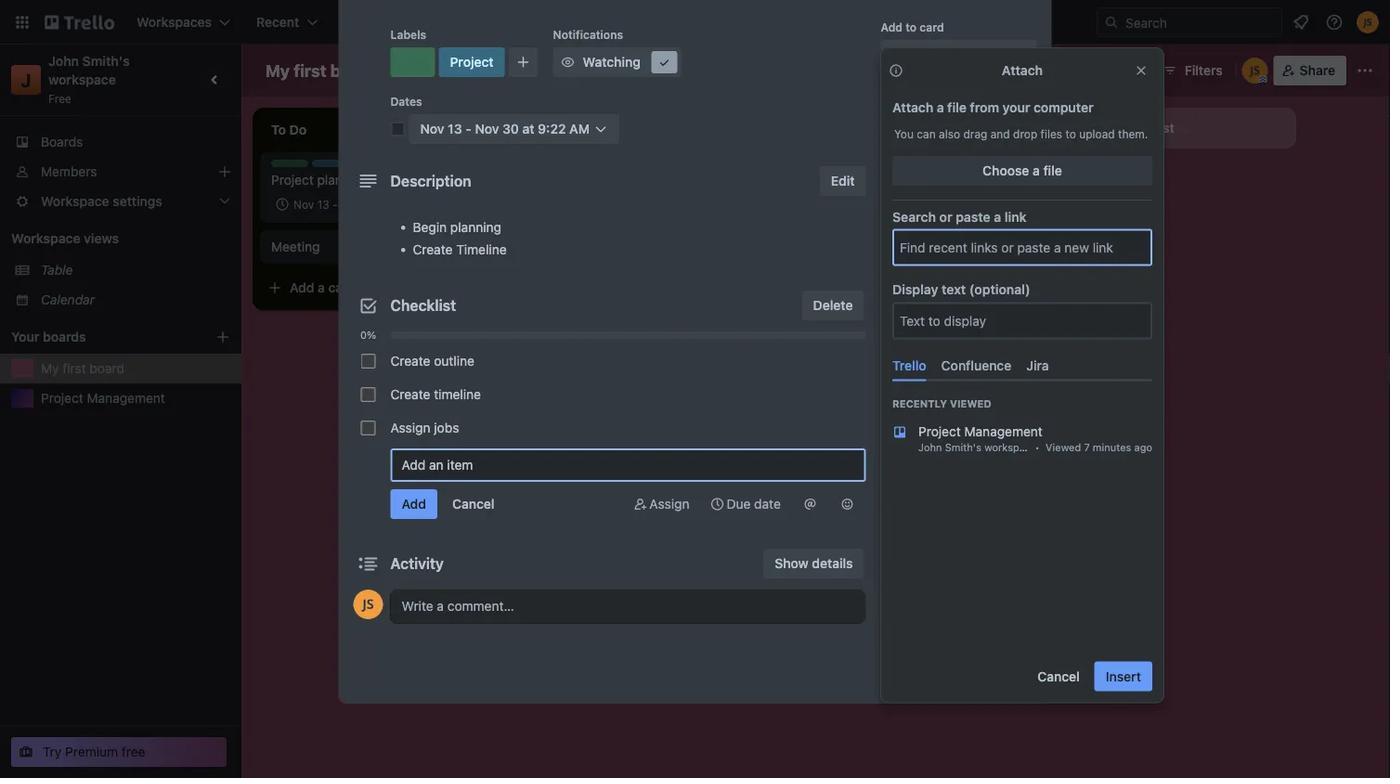 Task type: locate. For each thing, give the bounding box(es) containing it.
7
[[1085, 441, 1090, 453]]

1 vertical spatial to
[[1066, 127, 1077, 140]]

- for nov 13 - nov 30 at 9:22 am
[[466, 121, 472, 137]]

edit
[[831, 173, 855, 189]]

color: green, title: none image
[[391, 47, 435, 77]]

project right workspace visible icon
[[450, 54, 494, 70]]

sm image left "can"
[[887, 120, 905, 138]]

assign jobs checkbox for create outline
[[361, 354, 376, 369]]

1 horizontal spatial ups
[[983, 344, 1007, 360]]

trello.board image
[[893, 425, 908, 440]]

cancel down jobs
[[452, 497, 495, 512]]

open information menu image
[[1326, 13, 1344, 32]]

computer
[[1034, 100, 1094, 115]]

Nov 13 - Nov 30 checkbox
[[271, 193, 385, 216]]

0 vertical spatial add a card button
[[788, 162, 996, 191]]

0 vertical spatial 30
[[503, 121, 519, 137]]

1 vertical spatial assign
[[650, 497, 690, 512]]

first inside "board name" text box
[[294, 60, 327, 80]]

sm image left date
[[708, 495, 727, 514]]

my first board down your boards with 2 items element
[[41, 361, 124, 376]]

0 vertical spatial card
[[920, 20, 945, 33]]

1 horizontal spatial workspace
[[985, 441, 1037, 453]]

labels up color: green, title: none icon
[[391, 28, 427, 41]]

assign jobs checkbox for create timeline
[[361, 387, 376, 402]]

0 horizontal spatial first
[[63, 361, 86, 376]]

workspace
[[48, 72, 116, 87], [985, 441, 1037, 453]]

john down the add button
[[919, 441, 943, 453]]

assign left jobs
[[391, 420, 431, 436]]

1 horizontal spatial john
[[919, 441, 943, 453]]

30 inside nov 13 - nov 30 at 9:22 am button
[[503, 121, 519, 137]]

cancel left insert
[[1038, 669, 1080, 684]]

1 horizontal spatial 30
[[503, 121, 519, 137]]

0 vertical spatial my first board
[[266, 60, 377, 80]]

viewed inside project management john smith's workspace • viewed 7 minutes ago
[[1046, 441, 1082, 453]]

project up nov 13 - nov 30 checkbox
[[312, 161, 351, 174]]

1 horizontal spatial card
[[856, 169, 884, 184]]

0 vertical spatial file
[[948, 100, 967, 115]]

labels
[[391, 28, 427, 41], [911, 84, 951, 99]]

0 vertical spatial -
[[466, 121, 472, 137]]

board link
[[457, 56, 536, 85]]

sm image for watching
[[559, 53, 578, 72]]

0 vertical spatial members link
[[881, 40, 1037, 70]]

1 vertical spatial card
[[856, 169, 884, 184]]

color: sky, title: "project" element up nov 13 - nov 30 checkbox
[[312, 160, 351, 174]]

Assign jobs checkbox
[[361, 354, 376, 369], [361, 387, 376, 402]]

tab list containing trello
[[885, 351, 1160, 381]]

assign jobs checkbox down 0%
[[361, 354, 376, 369]]

details
[[812, 556, 853, 571]]

0 vertical spatial members
[[911, 47, 969, 62]]

1 horizontal spatial john smith (johnsmith38824343) image
[[1357, 11, 1380, 33]]

add another list
[[1078, 120, 1175, 136]]

automation image
[[1124, 56, 1150, 82]]

0 horizontal spatial management
[[87, 391, 165, 406]]

0 horizontal spatial my first board
[[41, 361, 124, 376]]

meeting link
[[271, 238, 487, 256]]

table link
[[41, 261, 230, 280]]

insert button
[[1095, 662, 1153, 691]]

color: green, title: none image
[[271, 160, 308, 167]]

sm image for checklist
[[887, 120, 905, 138]]

my first board
[[266, 60, 377, 80], [41, 361, 124, 376]]

planning up timeline
[[451, 220, 502, 235]]

card down meeting link
[[328, 280, 356, 295]]

cover
[[911, 233, 947, 248]]

another
[[1106, 120, 1153, 136]]

Write a comment text field
[[391, 590, 866, 623]]

1 vertical spatial assign jobs checkbox
[[361, 387, 376, 402]]

calendar link
[[41, 291, 230, 309]]

13 inside checkbox
[[317, 198, 330, 211]]

labels up "can"
[[911, 84, 951, 99]]

card
[[920, 20, 945, 33], [856, 169, 884, 184], [328, 280, 356, 295]]

0 vertical spatial cancel
[[452, 497, 495, 512]]

sm image inside labels link
[[887, 83, 905, 101]]

board left star or unstar board "icon"
[[330, 60, 377, 80]]

sm image down the 'add to card'
[[887, 46, 905, 64]]

viewed left 7
[[1046, 441, 1082, 453]]

1 vertical spatial power-
[[939, 344, 983, 360]]

file
[[948, 100, 967, 115], [1044, 163, 1063, 178]]

1 horizontal spatial to
[[1066, 127, 1077, 140]]

0 horizontal spatial labels
[[391, 28, 427, 41]]

Search field
[[1120, 8, 1282, 36]]

smith's right the j
[[82, 53, 130, 69]]

sm image down add an item text field
[[631, 495, 650, 514]]

1 horizontal spatial smith's
[[946, 441, 982, 453]]

ups down the 'display text (optional)' "field" at right top
[[983, 344, 1007, 360]]

primary element
[[0, 0, 1391, 45]]

checklist
[[911, 121, 968, 137], [391, 297, 456, 314]]

and
[[991, 127, 1011, 140]]

assign inside checklist group
[[391, 420, 431, 436]]

tab list
[[885, 351, 1160, 381]]

make template image
[[887, 568, 905, 586]]

0 vertical spatial first
[[294, 60, 327, 80]]

j link
[[11, 65, 41, 95]]

1 vertical spatial management
[[965, 424, 1043, 439]]

smith's down 'button'
[[946, 441, 982, 453]]

create
[[550, 14, 591, 30], [413, 242, 453, 257], [391, 354, 431, 369], [391, 387, 431, 402]]

show details link
[[764, 549, 865, 579]]

nov 13 - nov 30 at 9:22 am
[[420, 121, 590, 137]]

Mark due date as complete checkbox
[[391, 122, 406, 137]]

add a card button
[[788, 162, 996, 191], [260, 273, 468, 303]]

1 horizontal spatial viewed
[[1046, 441, 1082, 453]]

sm image down "more info" image
[[887, 83, 905, 101]]

0 vertical spatial color: sky, title: "project" element
[[439, 47, 505, 77]]

display
[[893, 282, 939, 297]]

0 horizontal spatial assign
[[391, 420, 431, 436]]

dates down "can"
[[911, 158, 947, 174]]

dates up mark due date as complete checkbox
[[391, 95, 422, 108]]

project inside 'link'
[[271, 172, 314, 188]]

sm image for due date link
[[708, 495, 727, 514]]

1 horizontal spatial color: sky, title: "project" element
[[439, 47, 505, 77]]

0 horizontal spatial dates
[[391, 95, 422, 108]]

1 horizontal spatial add a card
[[818, 169, 884, 184]]

1 horizontal spatial file
[[1044, 163, 1063, 178]]

0 horizontal spatial viewed
[[950, 398, 992, 410]]

try
[[43, 745, 62, 760]]

members for left members link
[[41, 164, 97, 179]]

members link down boards
[[0, 157, 242, 187]]

0 vertical spatial board
[[330, 60, 377, 80]]

john inside john smith's workspace free
[[48, 53, 79, 69]]

0 vertical spatial assign jobs checkbox
[[361, 354, 376, 369]]

star or unstar board image
[[398, 63, 413, 78]]

add a card
[[818, 169, 884, 184], [290, 280, 356, 295]]

30 for nov 13 - nov 30 at 9:22 am
[[503, 121, 519, 137]]

viewed up 'button'
[[950, 398, 992, 410]]

sm image inside cover link
[[887, 231, 905, 250]]

1 vertical spatial my
[[41, 361, 59, 376]]

0 horizontal spatial planning
[[317, 172, 369, 188]]

1 vertical spatial cancel
[[1038, 669, 1080, 684]]

13 down project planning
[[317, 198, 330, 211]]

0 horizontal spatial workspace
[[48, 72, 116, 87]]

•
[[1035, 441, 1040, 453]]

1 vertical spatial first
[[63, 361, 86, 376]]

members down the 'add to card'
[[911, 47, 969, 62]]

management inside project management john smith's workspace • viewed 7 minutes ago
[[965, 424, 1043, 439]]

board up project management
[[90, 361, 124, 376]]

file up the also
[[948, 100, 967, 115]]

archive image
[[887, 613, 905, 632]]

create outline
[[391, 354, 475, 369]]

assign down add an item text field
[[650, 497, 690, 512]]

1 vertical spatial viewed
[[1046, 441, 1082, 453]]

0 horizontal spatial add a card button
[[260, 273, 468, 303]]

my first board link
[[41, 360, 230, 378]]

1 vertical spatial planning
[[451, 220, 502, 235]]

add button button
[[881, 413, 1037, 443]]

boards
[[41, 134, 83, 150]]

free
[[48, 92, 72, 105]]

file for choose
[[1044, 163, 1063, 178]]

1 vertical spatial attach
[[893, 100, 934, 115]]

0 horizontal spatial john
[[48, 53, 79, 69]]

sm image down search
[[887, 231, 905, 250]]

to up labels link on the right
[[906, 20, 917, 33]]

planning inside begin planning create timeline
[[451, 220, 502, 235]]

create inside button
[[550, 14, 591, 30]]

card right edit
[[856, 169, 884, 184]]

30
[[503, 121, 519, 137], [365, 198, 379, 211]]

insert
[[1106, 669, 1142, 684]]

planning up nov 13 - nov 30
[[317, 172, 369, 188]]

1 vertical spatial 30
[[365, 198, 379, 211]]

sm image down notifications
[[559, 53, 578, 72]]

ups
[[920, 318, 942, 331], [983, 344, 1007, 360]]

create for create timeline
[[391, 387, 431, 402]]

planning inside 'link'
[[317, 172, 369, 188]]

sm image inside due date link
[[708, 495, 727, 514]]

project inside project management john smith's workspace • viewed 7 minutes ago
[[919, 424, 961, 439]]

my first board left star or unstar board "icon"
[[266, 60, 377, 80]]

close popover image
[[1134, 63, 1149, 78]]

0 vertical spatial checklist
[[911, 121, 968, 137]]

- inside button
[[466, 121, 472, 137]]

1 horizontal spatial cancel
[[1038, 669, 1080, 684]]

1 assign jobs checkbox from the top
[[361, 354, 376, 369]]

cancel inside button
[[1038, 669, 1080, 684]]

0 horizontal spatial attach
[[893, 100, 934, 115]]

create up assign jobs
[[391, 387, 431, 402]]

1 vertical spatial -
[[333, 198, 338, 211]]

power-
[[881, 318, 920, 331], [939, 344, 983, 360]]

1 vertical spatial file
[[1044, 163, 1063, 178]]

cancel
[[452, 497, 495, 512], [1038, 669, 1080, 684]]

workspace views
[[11, 231, 119, 246]]

sm image inside members link
[[887, 46, 905, 64]]

file down files
[[1044, 163, 1063, 178]]

0 horizontal spatial smith's
[[82, 53, 130, 69]]

recently
[[893, 398, 948, 410]]

0 horizontal spatial to
[[906, 20, 917, 33]]

john smith (johnsmith38824343) image right 'filters'
[[1243, 58, 1269, 84]]

labels link
[[881, 77, 1037, 107]]

nov down project planning 'link'
[[341, 198, 362, 211]]

description
[[391, 172, 472, 190]]

1 horizontal spatial board
[[330, 60, 377, 80]]

project down color: green, title: none image
[[271, 172, 314, 188]]

1 horizontal spatial labels
[[911, 84, 951, 99]]

board
[[489, 63, 525, 78]]

management down my first board link
[[87, 391, 165, 406]]

attach up the you
[[893, 100, 934, 115]]

None submit
[[391, 490, 438, 519]]

0 horizontal spatial members
[[41, 164, 97, 179]]

- down project planning
[[333, 198, 338, 211]]

1 vertical spatial workspace
[[985, 441, 1037, 453]]

sm image inside watching button
[[656, 53, 674, 72]]

management up "•" at the bottom right of the page
[[965, 424, 1043, 439]]

minutes
[[1093, 441, 1132, 453]]

members down boards
[[41, 164, 97, 179]]

timeline
[[456, 242, 507, 257]]

0 vertical spatial john
[[48, 53, 79, 69]]

power- down display
[[881, 318, 920, 331]]

members for members link to the right
[[911, 47, 969, 62]]

premium
[[65, 745, 118, 760]]

color: sky, title: "project" element
[[439, 47, 505, 77], [312, 160, 351, 174]]

smith's inside project management john smith's workspace • viewed 7 minutes ago
[[946, 441, 982, 453]]

0 horizontal spatial board
[[90, 361, 124, 376]]

0 vertical spatial to
[[906, 20, 917, 33]]

- left at
[[466, 121, 472, 137]]

planning for begin planning create timeline
[[451, 220, 502, 235]]

more info image
[[889, 63, 904, 78]]

sm image
[[887, 46, 905, 64], [656, 53, 674, 72], [887, 83, 905, 101], [631, 495, 650, 514], [708, 495, 727, 514], [801, 495, 820, 514]]

30 down project planning 'link'
[[365, 198, 379, 211]]

project down recently viewed
[[919, 424, 961, 439]]

30 inside nov 13 - nov 30 checkbox
[[365, 198, 379, 211]]

sm image inside "checklist" link
[[887, 120, 905, 138]]

0 horizontal spatial power-
[[881, 318, 920, 331]]

2 vertical spatial card
[[328, 280, 356, 295]]

sm image inside "assign" link
[[631, 495, 650, 514]]

- for nov 13 - nov 30
[[333, 198, 338, 211]]

power- right trello
[[939, 344, 983, 360]]

create up customize views icon
[[550, 14, 591, 30]]

share button
[[1274, 56, 1347, 85]]

- inside checkbox
[[333, 198, 338, 211]]

trello
[[893, 358, 927, 373]]

dates button
[[881, 151, 1037, 181]]

1 vertical spatial members
[[41, 164, 97, 179]]

dates
[[391, 95, 422, 108], [911, 158, 947, 174]]

0 horizontal spatial color: sky, title: "project" element
[[312, 160, 351, 174]]

1 horizontal spatial power-
[[939, 344, 983, 360]]

0 horizontal spatial file
[[948, 100, 967, 115]]

members link up labels link on the right
[[881, 40, 1037, 70]]

2 horizontal spatial card
[[920, 20, 945, 33]]

nov right mark due date as complete checkbox
[[420, 121, 445, 137]]

attach up your
[[1002, 63, 1043, 78]]

30 for nov 13 - nov 30
[[365, 198, 379, 211]]

create for create outline
[[391, 354, 431, 369]]

file for attach
[[948, 100, 967, 115]]

1 vertical spatial add a card
[[290, 280, 356, 295]]

13 right mark due date as complete checkbox
[[448, 121, 462, 137]]

1 vertical spatial 13
[[317, 198, 330, 211]]

john smith (johnsmith38824343) image
[[1357, 11, 1380, 33], [1243, 58, 1269, 84]]

recently viewed
[[893, 398, 992, 410]]

13 for nov 13 - nov 30
[[317, 198, 330, 211]]

fields
[[962, 270, 998, 285]]

my
[[266, 60, 290, 80], [41, 361, 59, 376]]

card up labels link on the right
[[920, 20, 945, 33]]

custom
[[911, 270, 959, 285]]

upload
[[1080, 127, 1116, 140]]

create down begin
[[413, 242, 453, 257]]

1 vertical spatial john
[[919, 441, 943, 453]]

john smith (johnsmith38824343) image inside 'primary' element
[[1357, 11, 1380, 33]]

0 horizontal spatial ups
[[920, 318, 942, 331]]

0 horizontal spatial cancel
[[452, 497, 495, 512]]

1 horizontal spatial -
[[466, 121, 472, 137]]

add a card button down the you
[[788, 162, 996, 191]]

0 horizontal spatial -
[[333, 198, 338, 211]]

project management option
[[878, 415, 1168, 461]]

add a card button down meeting link
[[260, 273, 468, 303]]

1 vertical spatial members link
[[0, 157, 242, 187]]

create from template… image
[[1003, 169, 1018, 184]]

30 left at
[[503, 121, 519, 137]]

add board image
[[216, 330, 230, 345]]

color: sky, title: "project" element right color: green, title: none icon
[[439, 47, 505, 77]]

am
[[570, 121, 590, 137]]

activity
[[391, 555, 444, 573]]

show details
[[775, 556, 853, 571]]

1 horizontal spatial attach
[[1002, 63, 1043, 78]]

1 horizontal spatial members
[[911, 47, 969, 62]]

due date link
[[701, 490, 790, 519]]

assign jobs checkbox up assign jobs option
[[361, 387, 376, 402]]

0 vertical spatial planning
[[317, 172, 369, 188]]

show menu image
[[1356, 61, 1375, 80]]

1 vertical spatial ups
[[983, 344, 1007, 360]]

create button
[[539, 7, 602, 37]]

copy image
[[887, 531, 905, 549]]

attach for attach a file from your computer
[[893, 100, 934, 115]]

project down boards
[[41, 391, 83, 406]]

ups down display
[[920, 318, 942, 331]]

create up create timeline
[[391, 354, 431, 369]]

to right files
[[1066, 127, 1077, 140]]

1 vertical spatial john smith (johnsmith38824343) image
[[1243, 58, 1269, 84]]

sm image down 'primary' element
[[656, 53, 674, 72]]

0 horizontal spatial members link
[[0, 157, 242, 187]]

0 vertical spatial attach
[[1002, 63, 1043, 78]]

13 inside button
[[448, 121, 462, 137]]

choose
[[983, 163, 1030, 178]]

13
[[448, 121, 462, 137], [317, 198, 330, 211]]

1 horizontal spatial my
[[266, 60, 290, 80]]

1 horizontal spatial planning
[[451, 220, 502, 235]]

john up free
[[48, 53, 79, 69]]

first
[[294, 60, 327, 80], [63, 361, 86, 376]]

2 assign jobs checkbox from the top
[[361, 387, 376, 402]]

john smith (johnsmith38824343) image right open information menu icon
[[1357, 11, 1380, 33]]

search or paste a link
[[893, 209, 1027, 224]]

0 vertical spatial workspace
[[48, 72, 116, 87]]

1 vertical spatial checklist
[[391, 297, 456, 314]]

0 vertical spatial management
[[87, 391, 165, 406]]

sm image
[[559, 53, 578, 72], [887, 120, 905, 138], [887, 231, 905, 250], [838, 495, 857, 514]]

0 vertical spatial assign
[[391, 420, 431, 436]]

nov
[[420, 121, 445, 137], [475, 121, 499, 137], [294, 198, 314, 211], [341, 198, 362, 211]]

0 horizontal spatial card
[[328, 280, 356, 295]]

sm image inside watching button
[[559, 53, 578, 72]]

0%
[[360, 329, 376, 341]]



Task type: describe. For each thing, give the bounding box(es) containing it.
project planning link
[[271, 171, 487, 190]]

management for project management
[[87, 391, 165, 406]]

board inside "board name" text box
[[330, 60, 377, 80]]

cover link
[[881, 226, 1037, 255]]

assign for assign jobs
[[391, 420, 431, 436]]

custom fields
[[911, 270, 998, 285]]

table
[[41, 262, 73, 278]]

choose a file
[[983, 163, 1063, 178]]

john smith's workspace free
[[48, 53, 133, 105]]

project planning
[[271, 172, 369, 188]]

1 vertical spatial color: sky, title: "project" element
[[312, 160, 351, 174]]

at
[[523, 121, 535, 137]]

workspace inside project management john smith's workspace • viewed 7 minutes ago
[[985, 441, 1037, 453]]

list
[[1157, 120, 1175, 136]]

sm image right date
[[801, 495, 820, 514]]

0 horizontal spatial john smith (johnsmith38824343) image
[[1243, 58, 1269, 84]]

display text (optional)
[[893, 282, 1031, 297]]

cancel link
[[441, 490, 506, 519]]

boards
[[43, 329, 86, 345]]

edit button
[[820, 166, 866, 196]]

create timeline
[[391, 387, 481, 402]]

cancel button
[[1027, 662, 1091, 691]]

button
[[939, 420, 980, 436]]

try premium free button
[[11, 738, 227, 767]]

jobs
[[434, 420, 459, 436]]

from
[[970, 100, 1000, 115]]

9:22
[[538, 121, 566, 137]]

sm image left move icon
[[838, 495, 857, 514]]

add power-ups
[[911, 344, 1007, 360]]

0 vertical spatial labels
[[391, 28, 427, 41]]

text
[[942, 282, 967, 297]]

boards link
[[0, 127, 242, 157]]

search image
[[1105, 15, 1120, 30]]

calendar
[[41, 292, 95, 308]]

due date
[[727, 497, 781, 512]]

checklist group
[[354, 345, 866, 445]]

drag
[[964, 127, 988, 140]]

0 horizontal spatial checklist
[[391, 297, 456, 314]]

13 for nov 13 - nov 30 at 9:22 am
[[448, 121, 462, 137]]

can
[[917, 127, 936, 140]]

try premium free
[[43, 745, 145, 760]]

workspace visible image
[[431, 63, 446, 78]]

your boards
[[11, 329, 86, 345]]

sm image for labels link on the right
[[887, 83, 905, 101]]

begin planning create timeline
[[413, 220, 507, 257]]

files
[[1041, 127, 1063, 140]]

0 vertical spatial power-
[[881, 318, 920, 331]]

filters
[[1185, 63, 1223, 78]]

jira
[[1027, 358, 1050, 373]]

Search or paste a link field
[[895, 231, 1151, 264]]

Board name text field
[[256, 56, 387, 85]]

Add an item text field
[[391, 449, 866, 482]]

assign link
[[624, 490, 697, 519]]

ago
[[1135, 441, 1153, 453]]

my first board inside my first board link
[[41, 361, 124, 376]]

board inside my first board link
[[90, 361, 124, 376]]

add to card
[[881, 20, 945, 33]]

1 horizontal spatial add a card button
[[788, 162, 996, 191]]

add button
[[911, 420, 980, 436]]

paste
[[956, 209, 991, 224]]

sm image for cover
[[887, 231, 905, 250]]

confluence
[[942, 358, 1012, 373]]

ups inside "add power-ups" link
[[983, 344, 1007, 360]]

my first board inside "board name" text box
[[266, 60, 377, 80]]

my inside "board name" text box
[[266, 60, 290, 80]]

assign jobs
[[391, 420, 459, 436]]

show
[[775, 556, 809, 571]]

project management
[[41, 391, 165, 406]]

dates inside button
[[911, 158, 947, 174]]

search
[[893, 209, 937, 224]]

custom fields button
[[881, 269, 1037, 287]]

also
[[939, 127, 961, 140]]

delete
[[814, 298, 853, 313]]

attachment button
[[881, 189, 1037, 218]]

your boards with 2 items element
[[11, 326, 188, 348]]

create for create
[[550, 14, 591, 30]]

choose a file element
[[893, 156, 1153, 186]]

free
[[122, 745, 145, 760]]

power-ups
[[881, 318, 942, 331]]

1 horizontal spatial members link
[[881, 40, 1037, 70]]

add another list button
[[1044, 108, 1297, 149]]

sm image for members link to the right
[[887, 46, 905, 64]]

drop
[[1014, 127, 1038, 140]]

1 vertical spatial labels
[[911, 84, 951, 99]]

Display text (optional) field
[[895, 304, 1151, 338]]

customize views image
[[546, 61, 564, 80]]

add power-ups link
[[881, 337, 1037, 367]]

nov 13 - nov 30 at 9:22 am button
[[409, 114, 620, 144]]

automation
[[881, 392, 944, 405]]

john inside project management john smith's workspace • viewed 7 minutes ago
[[919, 441, 943, 453]]

1 horizontal spatial checklist
[[911, 121, 968, 137]]

watching button
[[553, 47, 682, 77]]

your
[[11, 329, 39, 345]]

attach a file from your computer
[[893, 100, 1094, 115]]

delete link
[[802, 291, 865, 321]]

you can also drag and drop files to upload them.
[[895, 127, 1149, 140]]

nov left at
[[475, 121, 499, 137]]

j
[[21, 69, 31, 91]]

Assign jobs checkbox
[[361, 421, 376, 436]]

1 vertical spatial add a card button
[[260, 273, 468, 303]]

move image
[[887, 493, 905, 512]]

project management john smith's workspace • viewed 7 minutes ago
[[919, 424, 1153, 453]]

or
[[940, 209, 953, 224]]

workspace inside john smith's workspace free
[[48, 72, 116, 87]]

workspace
[[11, 231, 80, 246]]

0 vertical spatial ups
[[920, 318, 942, 331]]

assign for assign
[[650, 497, 690, 512]]

planning for project planning
[[317, 172, 369, 188]]

john smith (johnsmith38824343) image
[[354, 590, 383, 620]]

0 notifications image
[[1290, 11, 1313, 33]]

attach for attach
[[1002, 63, 1043, 78]]

due
[[727, 497, 751, 512]]

smith's inside john smith's workspace free
[[82, 53, 130, 69]]

notifications
[[553, 28, 623, 41]]

create inside begin planning create timeline
[[413, 242, 453, 257]]

nov 13 - nov 30
[[294, 198, 379, 211]]

0 vertical spatial add a card
[[818, 169, 884, 184]]

0 vertical spatial viewed
[[950, 398, 992, 410]]

share
[[1300, 63, 1336, 78]]

begin
[[413, 220, 447, 235]]

nov down project planning
[[294, 198, 314, 211]]

(optional)
[[970, 282, 1031, 297]]

0 vertical spatial dates
[[391, 95, 422, 108]]

timeline
[[434, 387, 481, 402]]

meeting
[[271, 239, 320, 255]]

sm image for "assign" link
[[631, 495, 650, 514]]

management for project management john smith's workspace • viewed 7 minutes ago
[[965, 424, 1043, 439]]



Task type: vqa. For each thing, say whether or not it's contained in the screenshot.
Kickoff meeting
no



